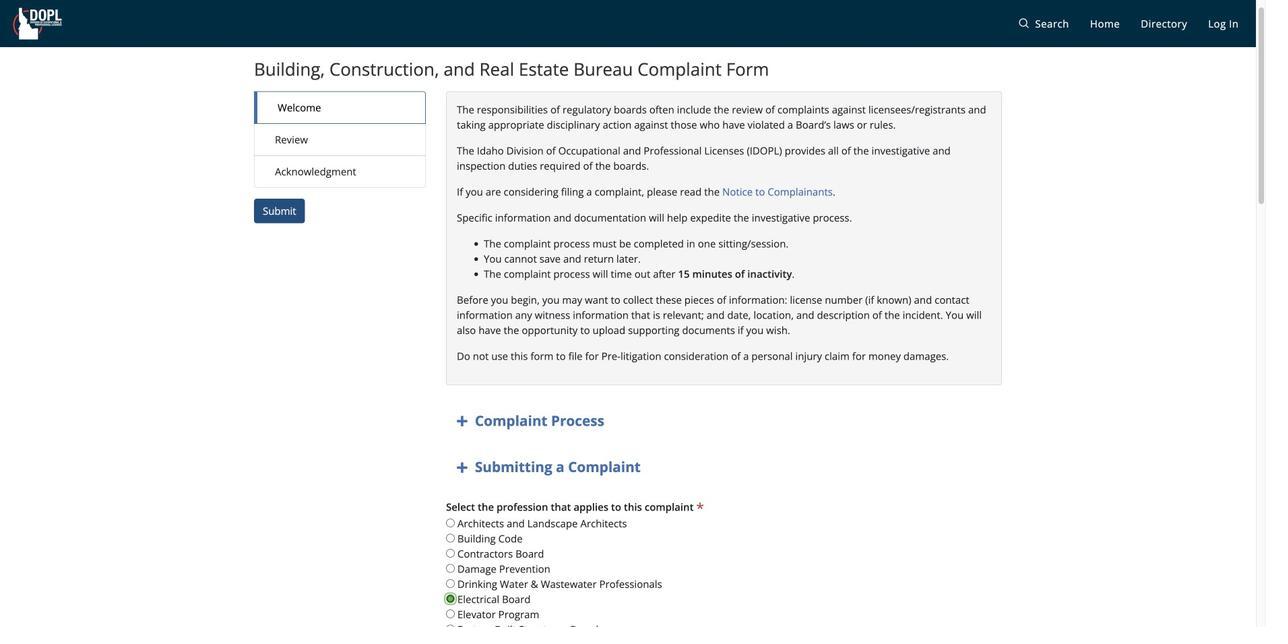 Task type: vqa. For each thing, say whether or not it's contained in the screenshot.
the search icon
yes



Task type: locate. For each thing, give the bounding box(es) containing it.
None radio
[[446, 519, 455, 528], [446, 549, 455, 558], [446, 595, 455, 603], [446, 610, 455, 619], [446, 519, 455, 528], [446, 549, 455, 558], [446, 595, 455, 603], [446, 610, 455, 619]]

option group
[[446, 500, 1002, 627]]

None radio
[[446, 534, 455, 543], [446, 564, 455, 573], [446, 580, 455, 588], [446, 625, 455, 627], [446, 534, 455, 543], [446, 564, 455, 573], [446, 580, 455, 588], [446, 625, 455, 627]]

search image
[[1019, 17, 1029, 30]]



